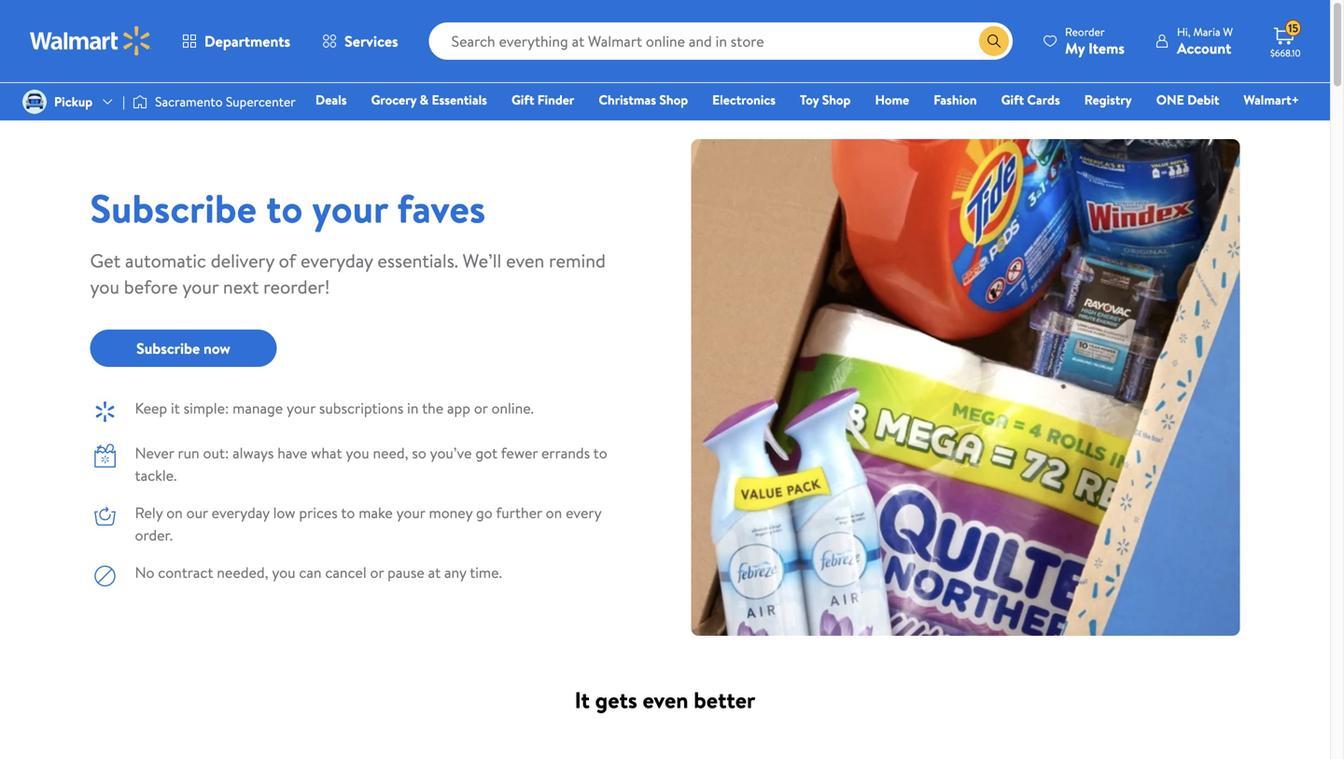 Task type: locate. For each thing, give the bounding box(es) containing it.
you right what in the left bottom of the page
[[346, 443, 369, 463]]

faves
[[397, 181, 486, 235]]

christmas shop link
[[590, 90, 697, 110]]

automatic
[[125, 247, 206, 274]]

essentials
[[432, 91, 487, 109]]

0 vertical spatial you
[[90, 274, 120, 300]]

one debit link
[[1148, 90, 1228, 110]]

out:
[[203, 443, 229, 463]]

gift finder
[[512, 91, 575, 109]]

to
[[266, 181, 303, 235], [594, 443, 608, 463], [341, 502, 355, 523]]

it
[[575, 684, 590, 716]]

on
[[166, 502, 183, 523], [546, 502, 562, 523]]

your right make
[[397, 502, 425, 523]]

everyday inside rely on our everyday low prices to make your money go further on every order.
[[212, 502, 270, 523]]

gift cards
[[1002, 91, 1061, 109]]

keep it simple: manage your subscriptions in the app or online. image
[[90, 397, 120, 427]]

1 horizontal spatial on
[[546, 502, 562, 523]]

1 horizontal spatial gift
[[1002, 91, 1024, 109]]

1 shop from the left
[[660, 91, 688, 109]]

toy
[[800, 91, 819, 109]]

departments button
[[166, 19, 306, 64]]

simple:
[[184, 398, 229, 418]]

0 vertical spatial or
[[474, 398, 488, 418]]

cancel
[[325, 562, 367, 583]]

gets
[[595, 684, 638, 716]]

to left make
[[341, 502, 355, 523]]

2 vertical spatial to
[[341, 502, 355, 523]]

have
[[278, 443, 308, 463]]

delivery
[[211, 247, 274, 274]]

0 vertical spatial everyday
[[301, 247, 373, 274]]

further
[[496, 502, 542, 523]]

shop right christmas
[[660, 91, 688, 109]]

home
[[875, 91, 910, 109]]

shop
[[660, 91, 688, 109], [822, 91, 851, 109]]

keep
[[135, 398, 167, 418]]

grocery
[[371, 91, 417, 109]]

errands
[[542, 443, 590, 463]]

your inside rely on our everyday low prices to make your money go further on every order.
[[397, 502, 425, 523]]

1 vertical spatial to
[[594, 443, 608, 463]]

subscribe inside subscribe now button
[[137, 338, 200, 359]]

1 horizontal spatial to
[[341, 502, 355, 523]]

services
[[345, 31, 398, 51]]

subscribe
[[90, 181, 257, 235], [137, 338, 200, 359]]

1 horizontal spatial you
[[272, 562, 296, 583]]

app
[[447, 398, 471, 418]]

2 on from the left
[[546, 502, 562, 523]]

2 horizontal spatial you
[[346, 443, 369, 463]]

pause
[[388, 562, 425, 583]]

to right errands
[[594, 443, 608, 463]]

or right app
[[474, 398, 488, 418]]

1 horizontal spatial everyday
[[301, 247, 373, 274]]

shop inside "link"
[[660, 91, 688, 109]]

gift left "finder"
[[512, 91, 535, 109]]

electronics link
[[704, 90, 784, 110]]

so
[[412, 443, 427, 463]]

shop for christmas shop
[[660, 91, 688, 109]]

0 horizontal spatial shop
[[660, 91, 688, 109]]

shop right the toy
[[822, 91, 851, 109]]

pickup
[[54, 92, 93, 111]]

2 gift from the left
[[1002, 91, 1024, 109]]

1 horizontal spatial or
[[474, 398, 488, 418]]

1 horizontal spatial even
[[643, 684, 689, 716]]

0 vertical spatial subscribe
[[90, 181, 257, 235]]

our
[[186, 502, 208, 523]]

gift for gift cards
[[1002, 91, 1024, 109]]

online.
[[492, 398, 534, 418]]

one debit
[[1157, 91, 1220, 109]]

we'll
[[463, 247, 502, 274]]

$668.10
[[1271, 47, 1301, 59]]

 image
[[133, 92, 148, 111]]

christmas shop
[[599, 91, 688, 109]]

on left our
[[166, 502, 183, 523]]

rely on our everyday low prices to make your money go further on every order.
[[135, 502, 602, 545]]

subscribe left now at the left top of page
[[137, 338, 200, 359]]

reorder
[[1066, 24, 1105, 40]]

0 vertical spatial even
[[506, 247, 545, 274]]

subscribe up automatic
[[90, 181, 257, 235]]

1 vertical spatial everyday
[[212, 502, 270, 523]]

can
[[299, 562, 322, 583]]

tackle.
[[135, 465, 177, 486]]

to up of at the left top of page
[[266, 181, 303, 235]]

1 horizontal spatial shop
[[822, 91, 851, 109]]

everyday right our
[[212, 502, 270, 523]]

what
[[311, 443, 342, 463]]

walmart image
[[30, 26, 151, 56]]

 image
[[22, 90, 47, 114]]

go
[[476, 502, 493, 523]]

items
[[1089, 38, 1125, 58]]

services button
[[306, 19, 414, 64]]

need,
[[373, 443, 409, 463]]

1 on from the left
[[166, 502, 183, 523]]

0 horizontal spatial on
[[166, 502, 183, 523]]

or left pause on the bottom left of the page
[[370, 562, 384, 583]]

registry
[[1085, 91, 1132, 109]]

toy shop
[[800, 91, 851, 109]]

2 shop from the left
[[822, 91, 851, 109]]

2 horizontal spatial to
[[594, 443, 608, 463]]

1 vertical spatial subscribe
[[137, 338, 200, 359]]

0 horizontal spatial or
[[370, 562, 384, 583]]

the
[[422, 398, 444, 418]]

w
[[1224, 24, 1234, 40]]

2 vertical spatial you
[[272, 562, 296, 583]]

grocery & essentials
[[371, 91, 487, 109]]

even right we'll
[[506, 247, 545, 274]]

1 gift from the left
[[512, 91, 535, 109]]

your
[[312, 181, 388, 235], [182, 274, 219, 300], [287, 398, 316, 418], [397, 502, 425, 523]]

you inside get automatic delivery of everyday essentials. we'll even remind you before your next reorder!
[[90, 274, 120, 300]]

everyday
[[301, 247, 373, 274], [212, 502, 270, 523]]

hi,
[[1178, 24, 1191, 40]]

contract
[[158, 562, 213, 583]]

toy shop link
[[792, 90, 860, 110]]

0 horizontal spatial you
[[90, 274, 120, 300]]

you
[[90, 274, 120, 300], [346, 443, 369, 463], [272, 562, 296, 583]]

0 horizontal spatial everyday
[[212, 502, 270, 523]]

everyday right of at the left top of page
[[301, 247, 373, 274]]

gift left cards
[[1002, 91, 1024, 109]]

it
[[171, 398, 180, 418]]

subscribe now
[[137, 338, 230, 359]]

subscribe for subscribe to your faves
[[90, 181, 257, 235]]

1 vertical spatial you
[[346, 443, 369, 463]]

0 horizontal spatial to
[[266, 181, 303, 235]]

even right 'gets'
[[643, 684, 689, 716]]

you left before at the left top
[[90, 274, 120, 300]]

0 horizontal spatial gift
[[512, 91, 535, 109]]

my
[[1066, 38, 1085, 58]]

walmart+
[[1244, 91, 1300, 109]]

1 vertical spatial or
[[370, 562, 384, 583]]

you left the can at the bottom of the page
[[272, 562, 296, 583]]

even inside get automatic delivery of everyday essentials. we'll even remind you before your next reorder!
[[506, 247, 545, 274]]

manage
[[233, 398, 283, 418]]

on left every on the left bottom
[[546, 502, 562, 523]]

got
[[476, 443, 498, 463]]

1 vertical spatial even
[[643, 684, 689, 716]]

Search search field
[[429, 22, 1013, 60]]

0 horizontal spatial even
[[506, 247, 545, 274]]

your left next
[[182, 274, 219, 300]]

or
[[474, 398, 488, 418], [370, 562, 384, 583]]

shop for toy shop
[[822, 91, 851, 109]]

of
[[279, 247, 296, 274]]



Task type: vqa. For each thing, say whether or not it's contained in the screenshot.
Hi, Maria W Account
yes



Task type: describe. For each thing, give the bounding box(es) containing it.
registry link
[[1076, 90, 1141, 110]]

low
[[273, 502, 296, 523]]

Walmart Site-Wide search field
[[429, 22, 1013, 60]]

sacramento supercenter
[[155, 92, 296, 111]]

home link
[[867, 90, 918, 110]]

keep it simple: manage your subscriptions in the app or online.
[[135, 398, 534, 418]]

supercenter
[[226, 92, 296, 111]]

no
[[135, 562, 154, 583]]

any
[[445, 562, 467, 583]]

needed,
[[217, 562, 268, 583]]

no contract needed, you can cancel or pause at any time. image
[[90, 561, 120, 591]]

at
[[428, 562, 441, 583]]

gift finder link
[[503, 90, 583, 110]]

your right manage
[[287, 398, 316, 418]]

in
[[407, 398, 419, 418]]

account
[[1178, 38, 1232, 58]]

no contract needed, you can cancel or pause at any time.
[[135, 562, 502, 583]]

search icon image
[[987, 34, 1002, 49]]

fewer
[[501, 443, 538, 463]]

to inside rely on our everyday low prices to make your money go further on every order.
[[341, 502, 355, 523]]

cards
[[1028, 91, 1061, 109]]

sacramento
[[155, 92, 223, 111]]

gift for gift finder
[[512, 91, 535, 109]]

christmas
[[599, 91, 656, 109]]

one
[[1157, 91, 1185, 109]]

get automatic delivery of everyday essentials. we'll even remind you before your next reorder!
[[90, 247, 606, 300]]

your up get automatic delivery of everyday essentials. we'll even remind you before your next reorder!
[[312, 181, 388, 235]]

essentials.
[[378, 247, 458, 274]]

get
[[90, 247, 121, 274]]

subscribe for subscribe now
[[137, 338, 200, 359]]

fashion link
[[926, 90, 986, 110]]

0 vertical spatial to
[[266, 181, 303, 235]]

better
[[694, 684, 756, 716]]

&
[[420, 91, 429, 109]]

deals link
[[307, 90, 355, 110]]

run
[[178, 443, 200, 463]]

departments
[[205, 31, 290, 51]]

fashion
[[934, 91, 977, 109]]

before
[[124, 274, 178, 300]]

electronics
[[713, 91, 776, 109]]

everyday inside get automatic delivery of everyday essentials. we'll even remind you before your next reorder!
[[301, 247, 373, 274]]

15
[[1289, 20, 1299, 36]]

subscribe now button
[[90, 330, 277, 367]]

rely on our everyday low prices to make your money go further on every order. image
[[90, 501, 120, 531]]

gift cards link
[[993, 90, 1069, 110]]

deals
[[316, 91, 347, 109]]

now
[[204, 338, 230, 359]]

every
[[566, 502, 602, 523]]

reorder my items
[[1066, 24, 1125, 58]]

reorder!
[[263, 274, 330, 300]]

to inside never run out: always have what you need, so you've got fewer errands to tackle.
[[594, 443, 608, 463]]

your inside get automatic delivery of everyday essentials. we'll even remind you before your next reorder!
[[182, 274, 219, 300]]

debit
[[1188, 91, 1220, 109]]

maria
[[1194, 24, 1221, 40]]

always
[[233, 443, 274, 463]]

hi, maria w account
[[1178, 24, 1234, 58]]

you've
[[430, 443, 472, 463]]

|
[[123, 92, 125, 111]]

it gets even better
[[575, 684, 756, 716]]

next
[[223, 274, 259, 300]]

you inside never run out: always have what you need, so you've got fewer errands to tackle.
[[346, 443, 369, 463]]

order.
[[135, 525, 173, 545]]

prices
[[299, 502, 338, 523]]

rely
[[135, 502, 163, 523]]

subscribe to your faves
[[90, 181, 486, 235]]

never run out: always have what you need, so you've got fewer errands to tackle. image
[[90, 442, 120, 472]]

time.
[[470, 562, 502, 583]]

never run out: always have what you need, so you've got fewer errands to tackle.
[[135, 443, 608, 486]]

never
[[135, 443, 174, 463]]

remind
[[549, 247, 606, 274]]

walmart+ link
[[1236, 90, 1308, 110]]



